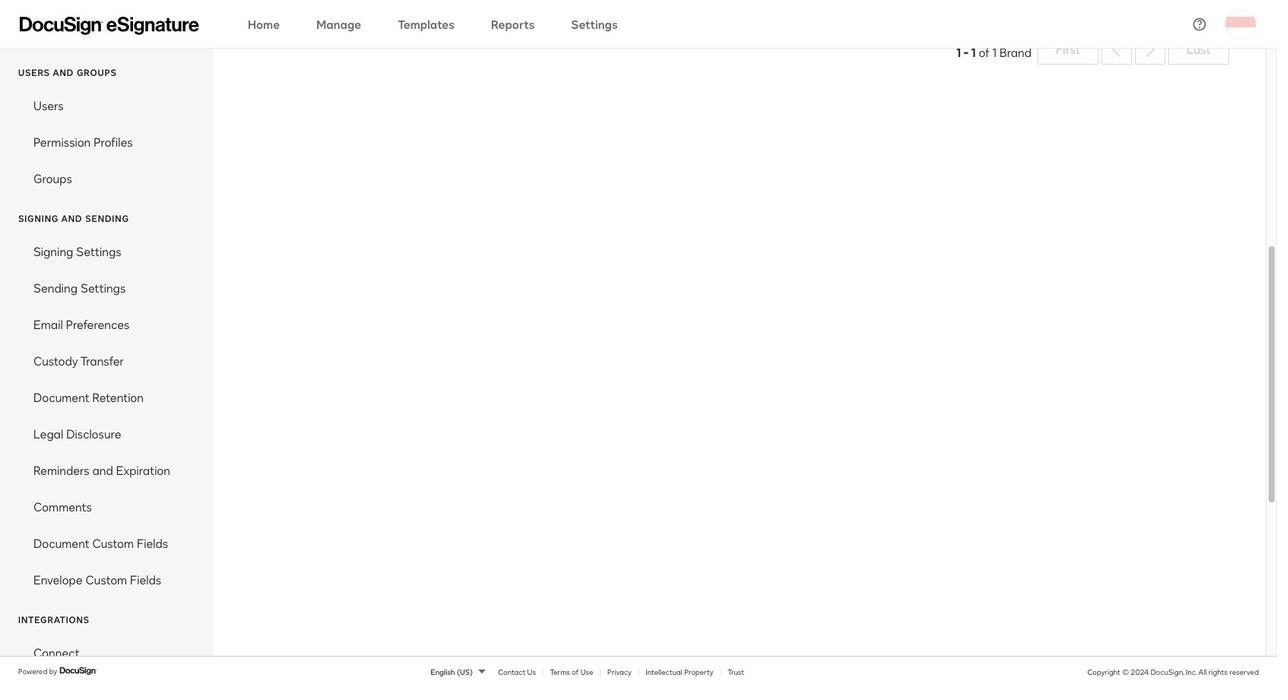 Task type: locate. For each thing, give the bounding box(es) containing it.
users and groups element
[[0, 88, 213, 197]]

your uploaded profile image image
[[1226, 9, 1257, 39]]

docusign admin image
[[20, 16, 199, 35]]

docusign image
[[59, 666, 97, 678]]



Task type: describe. For each thing, give the bounding box(es) containing it.
signing and sending element
[[0, 234, 213, 599]]



Task type: vqa. For each thing, say whether or not it's contained in the screenshot.
Account element
no



